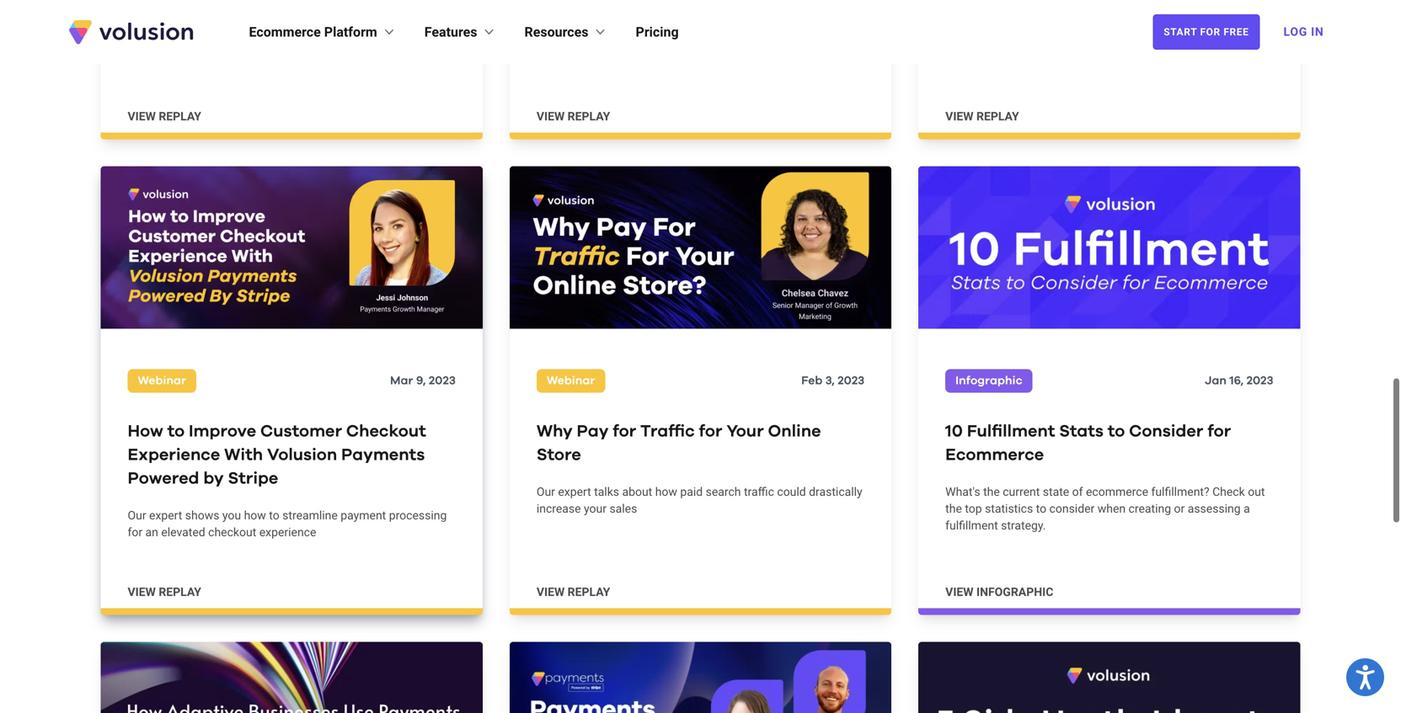 Task type: vqa. For each thing, say whether or not it's contained in the screenshot.


Task type: locate. For each thing, give the bounding box(es) containing it.
to up experience
[[167, 424, 185, 440]]

2023 for how to improve customer checkout experience with volusion payments powered by stripe
[[429, 375, 456, 387]]

webinar for the webinar that shows you how to level-up your checkout experience
[[969, 33, 1010, 47]]

0 vertical spatial the
[[984, 486, 1000, 499]]

you up pricing
[[665, 9, 683, 23]]

3,
[[826, 375, 835, 387]]

the inside the webinar that shows you how to build an excellent work culture
[[537, 9, 557, 23]]

the for the webinar that shows you how to build an excellent work culture
[[537, 9, 557, 23]]

powered
[[128, 471, 199, 488]]

webinar
[[560, 9, 601, 23], [150, 33, 192, 47], [969, 33, 1010, 47]]

the webinar that shows you how to automate tax compliance
[[128, 33, 449, 47]]

ecommerce down fulfillment
[[946, 447, 1045, 464]]

2023 for why pay for traffic for your online store
[[838, 375, 865, 387]]

feb
[[802, 375, 823, 387]]

our inside our expert talks about how paid search traffic could drastically increase your sales
[[537, 486, 555, 499]]

open accessibe: accessibility options, statement and help image
[[1357, 666, 1375, 690]]

an inside the webinar that shows you how to build an excellent work culture
[[753, 9, 766, 23]]

our
[[537, 486, 555, 499], [128, 509, 146, 523]]

0 horizontal spatial that
[[195, 33, 216, 47]]

sales
[[610, 502, 638, 516]]

how inside the webinar that shows you how to level-up your checkout experience
[[1095, 33, 1118, 47]]

webinar
[[138, 375, 186, 387], [547, 375, 595, 387]]

2 horizontal spatial 2023
[[1247, 375, 1274, 387]]

how inside the webinar that shows you how to build an excellent work culture
[[686, 9, 708, 23]]

for right pay
[[613, 424, 637, 440]]

0 vertical spatial your
[[1177, 33, 1200, 47]]

our up increase
[[537, 486, 555, 499]]

you down by
[[222, 509, 241, 523]]

you for automate
[[256, 33, 274, 47]]

fulfillment?
[[1152, 486, 1210, 499]]

shows inside our expert shows you how to streamline payment processing for an elevated checkout experience
[[185, 509, 220, 523]]

expert up increase
[[558, 486, 591, 499]]

0 horizontal spatial experience
[[259, 526, 316, 540]]

expert inside our expert shows you how to streamline payment processing for an elevated checkout experience
[[149, 509, 182, 523]]

the inside the webinar that shows you how to level-up your checkout experience
[[946, 33, 966, 47]]

your inside our expert talks about how paid search traffic could drastically increase your sales
[[584, 502, 607, 516]]

2 webinar from the left
[[547, 375, 595, 387]]

0 horizontal spatial expert
[[149, 509, 182, 523]]

log in link
[[1274, 13, 1335, 51]]

to left streamline
[[269, 509, 280, 523]]

you inside the webinar that shows you how to level-up your checkout experience
[[1074, 33, 1093, 47]]

1 vertical spatial experience
[[259, 526, 316, 540]]

shows
[[628, 9, 662, 23], [218, 33, 253, 47], [1037, 33, 1071, 47], [185, 509, 220, 523]]

that for the webinar that shows you how to build an excellent work culture
[[604, 9, 625, 23]]

for left your
[[699, 424, 723, 440]]

shows for automate
[[218, 33, 253, 47]]

how
[[686, 9, 708, 23], [277, 33, 299, 47], [1095, 33, 1118, 47], [656, 486, 678, 499], [244, 509, 266, 523]]

level-
[[1134, 33, 1161, 47]]

to
[[711, 9, 722, 23], [302, 33, 313, 47], [1120, 33, 1131, 47], [167, 424, 185, 440], [1108, 424, 1126, 440], [1037, 502, 1047, 516], [269, 509, 280, 523]]

for down "jan"
[[1208, 424, 1232, 440]]

features button
[[425, 22, 498, 42]]

1 horizontal spatial webinar
[[547, 375, 595, 387]]

online
[[768, 424, 821, 440]]

1 webinar from the left
[[138, 375, 186, 387]]

checkout right elevated
[[208, 526, 257, 540]]

volusion
[[267, 447, 337, 464]]

an
[[753, 9, 766, 23], [145, 526, 158, 540]]

mar 9, 2023
[[390, 375, 456, 387]]

that
[[604, 9, 625, 23], [195, 33, 216, 47], [1013, 33, 1034, 47]]

mar
[[390, 375, 413, 387]]

experience inside the webinar that shows you how to level-up your checkout experience
[[946, 50, 1003, 64]]

0 vertical spatial experience
[[946, 50, 1003, 64]]

to down state at right bottom
[[1037, 502, 1047, 516]]

for inside 10 fulfillment stats to consider for ecommerce
[[1208, 424, 1232, 440]]

to left level-
[[1120, 33, 1131, 47]]

1 horizontal spatial webinar
[[560, 9, 601, 23]]

0 horizontal spatial webinar
[[150, 33, 192, 47]]

0 horizontal spatial the
[[128, 33, 147, 47]]

about
[[622, 486, 653, 499]]

expert up elevated
[[149, 509, 182, 523]]

what's the current state of ecommerce fulfillment? check out the top statistics to consider when creating or assessing a fulfillment strategy.
[[946, 486, 1266, 533]]

1 vertical spatial checkout
[[208, 526, 257, 540]]

0 horizontal spatial our
[[128, 509, 146, 523]]

1 horizontal spatial checkout
[[1203, 33, 1251, 47]]

ecommerce left platform
[[249, 24, 321, 40]]

1 horizontal spatial your
[[1177, 33, 1200, 47]]

2023 right 9,
[[429, 375, 456, 387]]

view
[[128, 110, 156, 124], [537, 110, 565, 124], [946, 110, 974, 124], [128, 586, 156, 600], [537, 586, 565, 600], [946, 586, 974, 600]]

10 fulfillment stats to consider for ecommerce
[[946, 424, 1232, 464]]

our down powered
[[128, 509, 146, 523]]

checkout
[[346, 424, 426, 440]]

9,
[[416, 375, 426, 387]]

webinar up how
[[138, 375, 186, 387]]

our for how to improve customer checkout experience with volusion payments powered by stripe
[[128, 509, 146, 523]]

1 vertical spatial ecommerce
[[946, 447, 1045, 464]]

strategy.
[[1002, 519, 1046, 533]]

2 2023 from the left
[[838, 375, 865, 387]]

0 vertical spatial an
[[753, 9, 766, 23]]

paid
[[681, 486, 703, 499]]

your
[[1177, 33, 1200, 47], [584, 502, 607, 516]]

webinar inside the webinar that shows you how to level-up your checkout experience
[[969, 33, 1010, 47]]

1 horizontal spatial the
[[537, 9, 557, 23]]

2023 right 16,
[[1247, 375, 1274, 387]]

assessing
[[1188, 502, 1241, 516]]

a
[[1244, 502, 1251, 516]]

1 horizontal spatial the
[[984, 486, 1000, 499]]

the
[[984, 486, 1000, 499], [946, 502, 963, 516]]

checkout
[[1203, 33, 1251, 47], [208, 526, 257, 540]]

an right build
[[753, 9, 766, 23]]

ecommerce platform button
[[249, 22, 398, 42]]

could
[[777, 486, 806, 499]]

2 horizontal spatial webinar
[[969, 33, 1010, 47]]

to inside the what's the current state of ecommerce fulfillment? check out the top statistics to consider when creating or assessing a fulfillment strategy.
[[1037, 502, 1047, 516]]

features
[[425, 24, 478, 40]]

3 2023 from the left
[[1247, 375, 1274, 387]]

of
[[1073, 486, 1084, 499]]

state
[[1043, 486, 1070, 499]]

0 horizontal spatial 2023
[[429, 375, 456, 387]]

1 vertical spatial our
[[128, 509, 146, 523]]

to left build
[[711, 9, 722, 23]]

0 vertical spatial our
[[537, 486, 555, 499]]

1 vertical spatial expert
[[149, 509, 182, 523]]

0 horizontal spatial the
[[946, 502, 963, 516]]

webinar up why
[[547, 375, 595, 387]]

0 horizontal spatial an
[[145, 526, 158, 540]]

how left level-
[[1095, 33, 1118, 47]]

build
[[725, 9, 750, 23]]

the up statistics on the bottom
[[984, 486, 1000, 499]]

0 horizontal spatial your
[[584, 502, 607, 516]]

jan
[[1205, 375, 1227, 387]]

the for the webinar that shows you how to level-up your checkout experience
[[946, 33, 966, 47]]

how left build
[[686, 9, 708, 23]]

that for the webinar that shows you how to automate tax compliance
[[195, 33, 216, 47]]

that inside the webinar that shows you how to build an excellent work culture
[[604, 9, 625, 23]]

view replay
[[128, 110, 201, 124], [537, 110, 611, 124], [946, 110, 1020, 124], [128, 586, 201, 600], [537, 586, 611, 600]]

our inside our expert shows you how to streamline payment processing for an elevated checkout experience
[[128, 509, 146, 523]]

webinar inside the webinar that shows you how to build an excellent work culture
[[560, 9, 601, 23]]

when
[[1098, 502, 1126, 516]]

expert
[[558, 486, 591, 499], [149, 509, 182, 523]]

log in
[[1284, 25, 1325, 39]]

for
[[613, 424, 637, 440], [699, 424, 723, 440], [1208, 424, 1232, 440], [128, 526, 143, 540]]

view replay button
[[128, 108, 201, 125], [537, 108, 611, 125], [946, 108, 1020, 125], [128, 585, 201, 601], [537, 585, 611, 601]]

or
[[1175, 502, 1185, 516]]

2023 right 3,
[[838, 375, 865, 387]]

1 horizontal spatial an
[[753, 9, 766, 23]]

0 horizontal spatial webinar
[[138, 375, 186, 387]]

for left elevated
[[128, 526, 143, 540]]

2 horizontal spatial that
[[1013, 33, 1034, 47]]

2 horizontal spatial the
[[946, 33, 966, 47]]

ecommerce platform
[[249, 24, 377, 40]]

1 horizontal spatial our
[[537, 486, 555, 499]]

expert inside our expert talks about how paid search traffic could drastically increase your sales
[[558, 486, 591, 499]]

how down the stripe
[[244, 509, 266, 523]]

you left automate
[[256, 33, 274, 47]]

0 vertical spatial ecommerce
[[249, 24, 321, 40]]

ecommerce inside dropdown button
[[249, 24, 321, 40]]

ecommerce inside 10 fulfillment stats to consider for ecommerce
[[946, 447, 1045, 464]]

0 vertical spatial expert
[[558, 486, 591, 499]]

platform
[[324, 24, 377, 40]]

ecommerce
[[249, 24, 321, 40], [946, 447, 1045, 464]]

checkout inside the webinar that shows you how to level-up your checkout experience
[[1203, 33, 1251, 47]]

shows inside the webinar that shows you how to level-up your checkout experience
[[1037, 33, 1071, 47]]

webinar for the webinar that shows you how to automate tax compliance
[[150, 33, 192, 47]]

pay
[[577, 424, 609, 440]]

1 vertical spatial an
[[145, 526, 158, 540]]

you left level-
[[1074, 33, 1093, 47]]

to right stats
[[1108, 424, 1126, 440]]

0 vertical spatial checkout
[[1203, 33, 1251, 47]]

an left elevated
[[145, 526, 158, 540]]

checkout right start
[[1203, 33, 1251, 47]]

culture
[[537, 26, 573, 40]]

that inside the webinar that shows you how to level-up your checkout experience
[[1013, 33, 1034, 47]]

1 horizontal spatial 2023
[[838, 375, 865, 387]]

you inside the webinar that shows you how to build an excellent work culture
[[665, 9, 683, 23]]

to inside the webinar that shows you how to level-up your checkout experience
[[1120, 33, 1131, 47]]

0 horizontal spatial checkout
[[208, 526, 257, 540]]

the down what's at the right
[[946, 502, 963, 516]]

0 horizontal spatial ecommerce
[[249, 24, 321, 40]]

1 vertical spatial your
[[584, 502, 607, 516]]

1 horizontal spatial experience
[[946, 50, 1003, 64]]

resources button
[[525, 22, 609, 42]]

stripe
[[228, 471, 278, 488]]

expert for why pay for traffic for your online store
[[558, 486, 591, 499]]

to inside how to improve customer checkout experience with volusion payments powered by stripe
[[167, 424, 185, 440]]

experience
[[946, 50, 1003, 64], [259, 526, 316, 540]]

how for automate
[[277, 33, 299, 47]]

the for the webinar that shows you how to automate tax compliance
[[128, 33, 147, 47]]

how to improve customer checkout experience with volusion payments powered by stripe image
[[101, 167, 483, 329]]

work
[[819, 9, 844, 23]]

1 horizontal spatial that
[[604, 9, 625, 23]]

shows for level-
[[1037, 33, 1071, 47]]

shows inside the webinar that shows you how to build an excellent work culture
[[628, 9, 662, 23]]

replay
[[159, 110, 201, 124], [568, 110, 611, 124], [977, 110, 1020, 124], [159, 586, 201, 600], [568, 586, 611, 600]]

how for build
[[686, 9, 708, 23]]

your down talks
[[584, 502, 607, 516]]

1 horizontal spatial ecommerce
[[946, 447, 1045, 464]]

how left paid on the bottom
[[656, 486, 678, 499]]

2023 for 10 fulfillment stats to consider for ecommerce
[[1247, 375, 1274, 387]]

your right up
[[1177, 33, 1200, 47]]

how to improve customer checkout experience with volusion payments powered by stripe
[[128, 424, 426, 488]]

expert for how to improve customer checkout experience with volusion payments powered by stripe
[[149, 509, 182, 523]]

2023
[[429, 375, 456, 387], [838, 375, 865, 387], [1247, 375, 1274, 387]]

1 2023 from the left
[[429, 375, 456, 387]]

1 horizontal spatial expert
[[558, 486, 591, 499]]

how left automate
[[277, 33, 299, 47]]

you for level-
[[1074, 33, 1093, 47]]



Task type: describe. For each thing, give the bounding box(es) containing it.
view inside button
[[946, 586, 974, 600]]

pricing link
[[636, 22, 679, 42]]

to inside 10 fulfillment stats to consider for ecommerce
[[1108, 424, 1126, 440]]

resources
[[525, 24, 589, 40]]

infographic
[[956, 375, 1023, 387]]

automate
[[316, 33, 366, 47]]

consider
[[1050, 502, 1095, 516]]

why pay for traffic for your online store image
[[510, 167, 892, 329]]

processing
[[389, 509, 447, 523]]

payments
[[341, 447, 425, 464]]

for
[[1201, 26, 1221, 38]]

current
[[1003, 486, 1040, 499]]

to left automate
[[302, 33, 313, 47]]

ecommerce
[[1087, 486, 1149, 499]]

infographic
[[977, 586, 1054, 600]]

view infographic
[[946, 586, 1054, 600]]

excellent
[[769, 9, 816, 23]]

our expert talks about how paid search traffic could drastically increase your sales
[[537, 486, 863, 516]]

store
[[537, 447, 581, 464]]

what's
[[946, 486, 981, 499]]

improve
[[189, 424, 256, 440]]

how for level-
[[1095, 33, 1118, 47]]

log
[[1284, 25, 1308, 39]]

the webinar that shows you how to level-up your checkout experience
[[946, 33, 1251, 64]]

increase
[[537, 502, 581, 516]]

by
[[203, 471, 224, 488]]

up
[[1161, 33, 1174, 47]]

why pay for traffic for your online store
[[537, 424, 821, 464]]

check
[[1213, 486, 1246, 499]]

10
[[946, 424, 963, 440]]

jan 16, 2023
[[1205, 375, 1274, 387]]

pricing
[[636, 24, 679, 40]]

that for the webinar that shows you how to level-up your checkout experience
[[1013, 33, 1034, 47]]

you for build
[[665, 9, 683, 23]]

stats
[[1060, 424, 1104, 440]]

start for free link
[[1153, 14, 1261, 50]]

statistics
[[985, 502, 1034, 516]]

fulfillment
[[946, 519, 999, 533]]

with
[[224, 447, 263, 464]]

search
[[706, 486, 741, 499]]

fulfillment
[[967, 424, 1056, 440]]

start
[[1164, 26, 1198, 38]]

start for free
[[1164, 26, 1250, 38]]

how inside our expert shows you how to streamline payment processing for an elevated checkout experience
[[244, 509, 266, 523]]

experience
[[128, 447, 220, 464]]

elevated
[[161, 526, 205, 540]]

drastically
[[809, 486, 863, 499]]

free
[[1224, 26, 1250, 38]]

how inside our expert talks about how paid search traffic could drastically increase your sales
[[656, 486, 678, 499]]

tax
[[369, 33, 385, 47]]

to inside the webinar that shows you how to build an excellent work culture
[[711, 9, 722, 23]]

shows for build
[[628, 9, 662, 23]]

1 vertical spatial the
[[946, 502, 963, 516]]

why
[[537, 424, 573, 440]]

in
[[1312, 25, 1325, 39]]

out
[[1249, 486, 1266, 499]]

your inside the webinar that shows you how to level-up your checkout experience
[[1177, 33, 1200, 47]]

compliance
[[388, 33, 449, 47]]

customer
[[261, 424, 342, 440]]

creating
[[1129, 502, 1172, 516]]

the webinar that shows you how to build an excellent work culture
[[537, 9, 844, 40]]

you inside our expert shows you how to streamline payment processing for an elevated checkout experience
[[222, 509, 241, 523]]

traffic
[[744, 486, 775, 499]]

to inside our expert shows you how to streamline payment processing for an elevated checkout experience
[[269, 509, 280, 523]]

our for why pay for traffic for your online store
[[537, 486, 555, 499]]

streamline
[[283, 509, 338, 523]]

experience inside our expert shows you how to streamline payment processing for an elevated checkout experience
[[259, 526, 316, 540]]

traffic
[[641, 424, 695, 440]]

checkout inside our expert shows you how to streamline payment processing for an elevated checkout experience
[[208, 526, 257, 540]]

16,
[[1230, 375, 1244, 387]]

payment
[[341, 509, 386, 523]]

for inside our expert shows you how to streamline payment processing for an elevated checkout experience
[[128, 526, 143, 540]]

an inside our expert shows you how to streamline payment processing for an elevated checkout experience
[[145, 526, 158, 540]]

view infographic button
[[946, 585, 1054, 601]]

webinar for why
[[547, 375, 595, 387]]

your
[[727, 424, 764, 440]]

our expert shows you how to streamline payment processing for an elevated checkout experience
[[128, 509, 447, 540]]

consider
[[1130, 424, 1204, 440]]

how
[[128, 424, 163, 440]]

talks
[[594, 486, 620, 499]]

top
[[965, 502, 983, 516]]

10 fulfillment stats to consider for ecommerce image
[[919, 167, 1301, 329]]

feb 3, 2023
[[802, 375, 865, 387]]

webinar for how
[[138, 375, 186, 387]]

webinar for the webinar that shows you how to build an excellent work culture
[[560, 9, 601, 23]]



